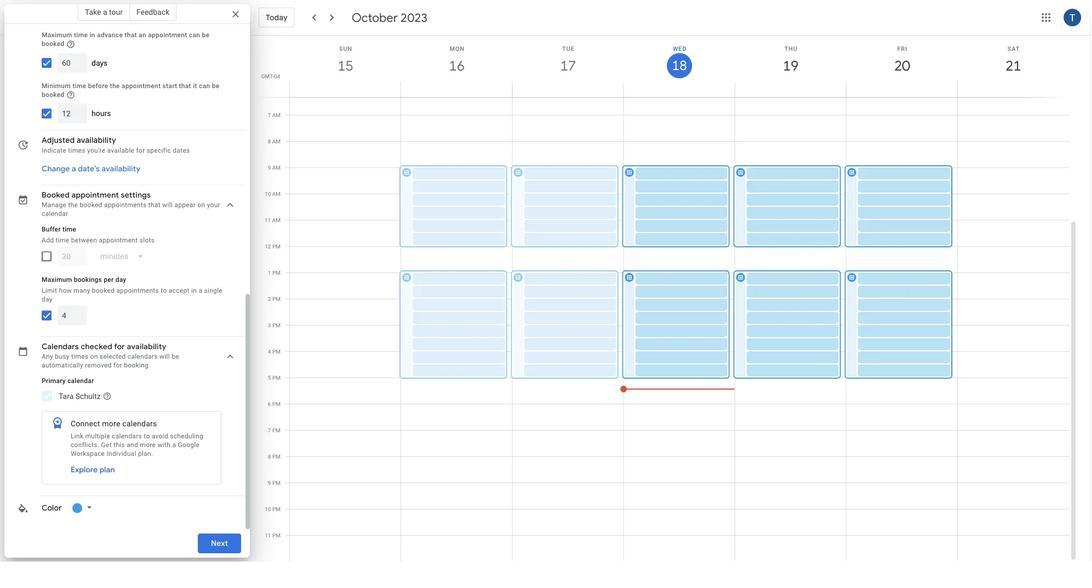 Task type: locate. For each thing, give the bounding box(es) containing it.
1 horizontal spatial to
[[161, 287, 167, 295]]

pm for 9 pm
[[272, 480, 281, 487]]

time inside minimum time before the appointment start that it can be booked
[[72, 82, 86, 90]]

can inside minimum time before the appointment start that it can be booked
[[199, 82, 210, 90]]

0 vertical spatial that
[[125, 32, 137, 39]]

11 up 12 at the top of page
[[265, 217, 271, 224]]

15 column header
[[289, 36, 401, 97]]

maximum time in advance that an appointment can be booked
[[42, 32, 209, 48]]

availability inside 'calendars checked for availability any busy times on selected calendars will be automatically removed for booking'
[[127, 343, 166, 352]]

0 vertical spatial can
[[189, 32, 200, 39]]

a inside "connect more calendars link multiple calendars to avoid scheduling conflicts. get this and more with a google workspace individual plan."
[[172, 442, 176, 449]]

1 vertical spatial times
[[71, 354, 88, 361]]

pm right 3
[[272, 322, 281, 329]]

plan.
[[138, 451, 153, 458]]

pm up 9 pm
[[272, 454, 281, 460]]

6 pm
[[268, 401, 281, 408]]

get
[[101, 442, 112, 449]]

8 up 9 pm
[[268, 454, 271, 460]]

times inside 'calendars checked for availability any busy times on selected calendars will be automatically removed for booking'
[[71, 354, 88, 361]]

1 am from the top
[[272, 112, 281, 118]]

1 10 from the top
[[265, 191, 271, 197]]

for up the selected
[[114, 343, 125, 352]]

6
[[268, 401, 271, 408]]

any
[[42, 354, 53, 361]]

will inside booked appointment settings manage the booked appointments that will appear on your calendar
[[162, 202, 173, 209]]

take
[[85, 7, 101, 16]]

specific
[[147, 147, 171, 155]]

0 vertical spatial 7
[[268, 112, 271, 118]]

0 vertical spatial will
[[162, 202, 173, 209]]

next button
[[198, 531, 241, 557]]

0 horizontal spatial day
[[42, 296, 52, 304]]

tour
[[109, 7, 123, 16]]

2 7 from the top
[[268, 427, 271, 434]]

calendar down manage
[[42, 211, 68, 218]]

day
[[115, 276, 126, 284], [42, 296, 52, 304]]

the
[[110, 82, 120, 90], [68, 202, 78, 209]]

2 vertical spatial availability
[[127, 343, 166, 352]]

can
[[189, 32, 200, 39], [199, 82, 210, 90]]

booked inside maximum bookings per day limit how many booked appointments to accept in a single day
[[92, 287, 115, 295]]

2 horizontal spatial that
[[179, 82, 191, 90]]

3 pm
[[268, 322, 281, 329]]

2 am from the top
[[272, 138, 281, 145]]

1 11 from the top
[[265, 217, 271, 224]]

pm right 4
[[272, 349, 281, 355]]

that inside maximum time in advance that an appointment can be booked
[[125, 32, 137, 39]]

1 horizontal spatial on
[[197, 202, 205, 209]]

2 8 from the top
[[268, 454, 271, 460]]

feedback
[[136, 7, 169, 16]]

appointments left accept in the bottom left of the page
[[116, 287, 159, 295]]

that left an at the top
[[125, 32, 137, 39]]

change
[[42, 164, 70, 174]]

availability inside button
[[102, 164, 140, 174]]

booked down per
[[92, 287, 115, 295]]

can up it
[[189, 32, 200, 39]]

times right busy
[[71, 354, 88, 361]]

am up the 12 pm
[[272, 217, 281, 224]]

5 pm
[[268, 375, 281, 381]]

that down settings
[[148, 202, 161, 209]]

times left the "you're"
[[68, 147, 85, 155]]

0 vertical spatial times
[[68, 147, 85, 155]]

2 11 from the top
[[265, 533, 271, 539]]

it
[[193, 82, 197, 90]]

1 pm from the top
[[272, 243, 281, 250]]

Buffer time number field
[[62, 247, 83, 267]]

1
[[268, 270, 271, 276]]

calendars
[[128, 354, 158, 361], [122, 420, 157, 429], [112, 433, 142, 441]]

8 pm
[[268, 454, 281, 460]]

day down 'limit'
[[42, 296, 52, 304]]

in left advance
[[90, 32, 95, 39]]

booked
[[42, 191, 70, 201]]

in inside maximum time in advance that an appointment can be booked
[[90, 32, 95, 39]]

gmt-04
[[261, 73, 280, 79]]

0 vertical spatial day
[[115, 276, 126, 284]]

this
[[114, 442, 125, 449]]

0 horizontal spatial in
[[90, 32, 95, 39]]

maximum up "maximum days in advance that an appointment can be booked" number field
[[42, 32, 72, 39]]

9 pm from the top
[[272, 454, 281, 460]]

wednesday, october 18, today element
[[667, 53, 692, 78]]

in right accept in the bottom left of the page
[[191, 287, 197, 295]]

1 vertical spatial on
[[90, 354, 98, 361]]

1 vertical spatial the
[[68, 202, 78, 209]]

1 horizontal spatial more
[[140, 442, 156, 449]]

0 vertical spatial 10
[[265, 191, 271, 197]]

appointments inside maximum bookings per day limit how many booked appointments to accept in a single day
[[116, 287, 159, 295]]

tue
[[562, 45, 575, 52]]

appointment left start
[[122, 82, 161, 90]]

2 horizontal spatial be
[[212, 82, 219, 90]]

more up multiple
[[102, 420, 120, 429]]

20
[[894, 57, 909, 75]]

an
[[139, 32, 146, 39]]

0 vertical spatial in
[[90, 32, 95, 39]]

schultz
[[75, 392, 101, 401]]

a left tour
[[103, 7, 107, 16]]

for down the selected
[[113, 362, 122, 370]]

16
[[448, 57, 464, 75]]

tuesday, october 17 element
[[556, 53, 581, 78]]

a
[[103, 7, 107, 16], [72, 164, 76, 174], [199, 287, 202, 295], [172, 442, 176, 449]]

days
[[92, 59, 108, 68]]

9 up 10 pm
[[268, 480, 271, 487]]

pm right the 6
[[272, 401, 281, 408]]

am for 7 am
[[272, 112, 281, 118]]

4 pm from the top
[[272, 322, 281, 329]]

2 vertical spatial calendars
[[112, 433, 142, 441]]

3 pm from the top
[[272, 296, 281, 302]]

Maximum bookings per day number field
[[62, 306, 83, 326]]

0 vertical spatial calendar
[[42, 211, 68, 218]]

1 vertical spatial in
[[191, 287, 197, 295]]

10 pm from the top
[[272, 480, 281, 487]]

appointment down "change a date's availability" button
[[72, 191, 119, 201]]

per
[[104, 276, 114, 284]]

5 pm from the top
[[272, 349, 281, 355]]

1 vertical spatial 7
[[268, 427, 271, 434]]

calendar
[[42, 211, 68, 218], [67, 378, 94, 385]]

1 vertical spatial calendar
[[67, 378, 94, 385]]

5 am from the top
[[272, 217, 281, 224]]

maximum inside maximum time in advance that an appointment can be booked
[[42, 32, 72, 39]]

pm down 10 pm
[[272, 533, 281, 539]]

7 up 8 am
[[268, 112, 271, 118]]

pm for 3 pm
[[272, 322, 281, 329]]

time left before
[[72, 82, 86, 90]]

2 pm from the top
[[272, 270, 281, 276]]

time inside maximum time in advance that an appointment can be booked
[[74, 32, 88, 39]]

0 vertical spatial 11
[[265, 217, 271, 224]]

1 horizontal spatial in
[[191, 287, 197, 295]]

1 vertical spatial that
[[179, 82, 191, 90]]

9 pm
[[268, 480, 281, 487]]

will right the selected
[[159, 354, 170, 361]]

10 for 10 pm
[[265, 506, 271, 513]]

1 vertical spatial for
[[114, 343, 125, 352]]

0 vertical spatial 9
[[268, 164, 271, 171]]

take a tour button
[[78, 3, 130, 21]]

appointments inside booked appointment settings manage the booked appointments that will appear on your calendar
[[104, 202, 147, 209]]

1 vertical spatial availability
[[102, 164, 140, 174]]

pm down 6 pm
[[272, 427, 281, 434]]

8 pm from the top
[[272, 427, 281, 434]]

2 10 from the top
[[265, 506, 271, 513]]

on inside 'calendars checked for availability any busy times on selected calendars will be automatically removed for booking'
[[90, 354, 98, 361]]

9
[[268, 164, 271, 171], [268, 480, 271, 487]]

7 for 7 pm
[[268, 427, 271, 434]]

8 for 8 am
[[268, 138, 271, 145]]

be
[[202, 32, 209, 39], [212, 82, 219, 90], [172, 354, 179, 361]]

to left avoid
[[144, 433, 150, 441]]

0 vertical spatial 8
[[268, 138, 271, 145]]

booked up buffer time add time between appointment slots
[[80, 202, 102, 209]]

appointment inside booked appointment settings manage the booked appointments that will appear on your calendar
[[72, 191, 119, 201]]

1 vertical spatial can
[[199, 82, 210, 90]]

more
[[102, 420, 120, 429], [140, 442, 156, 449]]

to left accept in the bottom left of the page
[[161, 287, 167, 295]]

11 down 10 pm
[[265, 533, 271, 539]]

3 am from the top
[[272, 164, 281, 171]]

wed 18
[[671, 45, 687, 74]]

grid
[[254, 36, 1078, 563]]

pm down 9 pm
[[272, 506, 281, 513]]

booked inside maximum time in advance that an appointment can be booked
[[42, 40, 64, 48]]

appointment inside maximum time in advance that an appointment can be booked
[[148, 32, 187, 39]]

settings
[[121, 191, 151, 201]]

thursday, october 19 element
[[778, 53, 803, 78]]

0 horizontal spatial more
[[102, 420, 120, 429]]

time down take
[[74, 32, 88, 39]]

10
[[265, 191, 271, 197], [265, 506, 271, 513]]

7 pm
[[268, 427, 281, 434]]

on inside booked appointment settings manage the booked appointments that will appear on your calendar
[[197, 202, 205, 209]]

explore
[[71, 466, 98, 476]]

12
[[265, 243, 271, 250]]

times inside the adjusted availability indicate times you're available for specific dates
[[68, 147, 85, 155]]

0 horizontal spatial the
[[68, 202, 78, 209]]

0 horizontal spatial be
[[172, 354, 179, 361]]

booked
[[42, 40, 64, 48], [42, 91, 64, 99], [80, 202, 102, 209], [92, 287, 115, 295]]

more up plan.
[[140, 442, 156, 449]]

1 vertical spatial to
[[144, 433, 150, 441]]

availability for for
[[127, 343, 166, 352]]

10 am
[[265, 191, 281, 197]]

0 vertical spatial calendars
[[128, 354, 158, 361]]

pm for 11 pm
[[272, 533, 281, 539]]

time for maximum
[[74, 32, 88, 39]]

primary
[[42, 378, 66, 385]]

6 pm from the top
[[272, 375, 281, 381]]

1 vertical spatial 11
[[265, 533, 271, 539]]

1 vertical spatial 10
[[265, 506, 271, 513]]

1 maximum from the top
[[42, 32, 72, 39]]

manage
[[42, 202, 66, 209]]

8 for 8 pm
[[268, 454, 271, 460]]

removed
[[85, 362, 112, 370]]

am for 11 am
[[272, 217, 281, 224]]

workspace
[[71, 451, 105, 458]]

1 vertical spatial appointments
[[116, 287, 159, 295]]

9 up 10 am
[[268, 164, 271, 171]]

10 up 11 am on the top left of the page
[[265, 191, 271, 197]]

time right buffer
[[62, 226, 76, 234]]

am up 8 am
[[272, 112, 281, 118]]

pm for 2 pm
[[272, 296, 281, 302]]

the right manage
[[68, 202, 78, 209]]

12 pm from the top
[[272, 533, 281, 539]]

date's
[[78, 164, 100, 174]]

a right "with"
[[172, 442, 176, 449]]

maximum inside maximum bookings per day limit how many booked appointments to accept in a single day
[[42, 276, 72, 284]]

2 9 from the top
[[268, 480, 271, 487]]

2 vertical spatial be
[[172, 354, 179, 361]]

pm for 7 pm
[[272, 427, 281, 434]]

0 vertical spatial the
[[110, 82, 120, 90]]

can right it
[[199, 82, 210, 90]]

appointment left slots
[[99, 237, 138, 244]]

on left your
[[197, 202, 205, 209]]

11 pm from the top
[[272, 506, 281, 513]]

will left appear
[[162, 202, 173, 209]]

pm right 12 at the top of page
[[272, 243, 281, 250]]

be inside minimum time before the appointment start that it can be booked
[[212, 82, 219, 90]]

calendar up tara schultz at the bottom
[[67, 378, 94, 385]]

dates
[[173, 147, 190, 155]]

start
[[163, 82, 177, 90]]

0 vertical spatial for
[[136, 147, 145, 155]]

appointments
[[104, 202, 147, 209], [116, 287, 159, 295]]

am for 10 am
[[272, 191, 281, 197]]

0 vertical spatial be
[[202, 32, 209, 39]]

am down 8 am
[[272, 164, 281, 171]]

availability up the "you're"
[[77, 136, 116, 146]]

1 vertical spatial will
[[159, 354, 170, 361]]

wed
[[673, 45, 687, 52]]

that left it
[[179, 82, 191, 90]]

thu 19
[[782, 45, 798, 75]]

pm right 1
[[272, 270, 281, 276]]

19
[[782, 57, 798, 75]]

0 vertical spatial to
[[161, 287, 167, 295]]

for left specific
[[136, 147, 145, 155]]

fri 20
[[894, 45, 909, 75]]

availability down available
[[102, 164, 140, 174]]

explore plan button
[[66, 461, 119, 481]]

0 vertical spatial appointments
[[104, 202, 147, 209]]

1 7 from the top
[[268, 112, 271, 118]]

pm down 8 pm
[[272, 480, 281, 487]]

21 column header
[[957, 36, 1069, 97]]

pm right "5"
[[272, 375, 281, 381]]

appointment right an at the top
[[148, 32, 187, 39]]

plan
[[100, 466, 115, 476]]

7 am
[[268, 112, 281, 118]]

calendar inside booked appointment settings manage the booked appointments that will appear on your calendar
[[42, 211, 68, 218]]

1 vertical spatial maximum
[[42, 276, 72, 284]]

day right per
[[115, 276, 126, 284]]

am for 8 am
[[272, 138, 281, 145]]

8 up 9 am
[[268, 138, 271, 145]]

that inside minimum time before the appointment start that it can be booked
[[179, 82, 191, 90]]

the inside minimum time before the appointment start that it can be booked
[[110, 82, 120, 90]]

booked down minimum
[[42, 91, 64, 99]]

4 am from the top
[[272, 191, 281, 197]]

time
[[74, 32, 88, 39], [72, 82, 86, 90], [62, 226, 76, 234], [56, 237, 69, 244]]

1 horizontal spatial that
[[148, 202, 161, 209]]

monday, october 16 element
[[444, 53, 469, 78]]

9 for 9 am
[[268, 164, 271, 171]]

0 vertical spatial maximum
[[42, 32, 72, 39]]

a left single
[[199, 287, 202, 295]]

1 horizontal spatial the
[[110, 82, 120, 90]]

0 vertical spatial on
[[197, 202, 205, 209]]

you're
[[87, 147, 105, 155]]

7 pm from the top
[[272, 401, 281, 408]]

1 vertical spatial be
[[212, 82, 219, 90]]

20 column header
[[846, 36, 958, 97]]

am
[[272, 112, 281, 118], [272, 138, 281, 145], [272, 164, 281, 171], [272, 191, 281, 197], [272, 217, 281, 224]]

1 9 from the top
[[268, 164, 271, 171]]

11
[[265, 217, 271, 224], [265, 533, 271, 539]]

today button
[[259, 4, 295, 31]]

appointments down settings
[[104, 202, 147, 209]]

7 for 7 am
[[268, 112, 271, 118]]

2 maximum from the top
[[42, 276, 72, 284]]

0 horizontal spatial on
[[90, 354, 98, 361]]

on up removed
[[90, 354, 98, 361]]

am down 9 am
[[272, 191, 281, 197]]

google
[[178, 442, 200, 449]]

2023
[[401, 10, 427, 25]]

the right before
[[110, 82, 120, 90]]

1 horizontal spatial day
[[115, 276, 126, 284]]

19 column header
[[735, 36, 846, 97]]

booked appointment settings manage the booked appointments that will appear on your calendar
[[42, 191, 220, 218]]

availability
[[77, 136, 116, 146], [102, 164, 140, 174], [127, 343, 166, 352]]

pm right 2
[[272, 296, 281, 302]]

10 up 11 pm
[[265, 506, 271, 513]]

saturday, october 21 element
[[1001, 53, 1026, 78]]

a inside button
[[72, 164, 76, 174]]

am up 9 am
[[272, 138, 281, 145]]

1 8 from the top
[[268, 138, 271, 145]]

1 vertical spatial 8
[[268, 454, 271, 460]]

accept
[[169, 287, 189, 295]]

0 vertical spatial more
[[102, 420, 120, 429]]

7 down the 6
[[268, 427, 271, 434]]

1 horizontal spatial be
[[202, 32, 209, 39]]

1 vertical spatial 9
[[268, 480, 271, 487]]

booked up "maximum days in advance that an appointment can be booked" number field
[[42, 40, 64, 48]]

a left date's
[[72, 164, 76, 174]]

18
[[671, 57, 686, 74]]

maximum up 'limit'
[[42, 276, 72, 284]]

2 vertical spatial that
[[148, 202, 161, 209]]

1 vertical spatial day
[[42, 296, 52, 304]]

0 vertical spatial availability
[[77, 136, 116, 146]]

0 horizontal spatial to
[[144, 433, 150, 441]]

will inside 'calendars checked for availability any busy times on selected calendars will be automatically removed for booking'
[[159, 354, 170, 361]]

4 pm
[[268, 349, 281, 355]]

tara schultz
[[59, 392, 101, 401]]

availability up "booking"
[[127, 343, 166, 352]]

0 horizontal spatial that
[[125, 32, 137, 39]]



Task type: describe. For each thing, give the bounding box(es) containing it.
pm for 1 pm
[[272, 270, 281, 276]]

booked inside minimum time before the appointment start that it can be booked
[[42, 91, 64, 99]]

bookings
[[74, 276, 102, 284]]

multiple
[[85, 433, 110, 441]]

checked
[[81, 343, 112, 352]]

your
[[207, 202, 220, 209]]

to inside "connect more calendars link multiple calendars to avoid scheduling conflicts. get this and more with a google workspace individual plan."
[[144, 433, 150, 441]]

appear
[[174, 202, 196, 209]]

change a date's availability
[[42, 164, 140, 174]]

pm for 4 pm
[[272, 349, 281, 355]]

to inside maximum bookings per day limit how many booked appointments to accept in a single day
[[161, 287, 167, 295]]

the inside booked appointment settings manage the booked appointments that will appear on your calendar
[[68, 202, 78, 209]]

pm for 8 pm
[[272, 454, 281, 460]]

with
[[158, 442, 171, 449]]

adjusted
[[42, 136, 75, 146]]

avoid
[[152, 433, 168, 441]]

be inside 'calendars checked for availability any busy times on selected calendars will be automatically removed for booking'
[[172, 354, 179, 361]]

scheduling
[[170, 433, 203, 441]]

hours
[[92, 109, 111, 118]]

single
[[204, 287, 222, 295]]

thu
[[784, 45, 798, 52]]

availability inside the adjusted availability indicate times you're available for specific dates
[[77, 136, 116, 146]]

3
[[268, 322, 271, 329]]

sun 15
[[337, 45, 353, 75]]

take a tour
[[85, 7, 123, 16]]

15
[[337, 57, 353, 75]]

appointment inside minimum time before the appointment start that it can be booked
[[122, 82, 161, 90]]

1 vertical spatial calendars
[[122, 420, 157, 429]]

maximum bookings per day limit how many booked appointments to accept in a single day
[[42, 276, 222, 304]]

in inside maximum bookings per day limit how many booked appointments to accept in a single day
[[191, 287, 197, 295]]

adjusted availability indicate times you're available for specific dates
[[42, 136, 190, 155]]

available
[[107, 147, 134, 155]]

calendars checked for availability any busy times on selected calendars will be automatically removed for booking
[[42, 343, 179, 370]]

pm for 6 pm
[[272, 401, 281, 408]]

9 am
[[268, 164, 281, 171]]

link
[[71, 433, 83, 441]]

limit
[[42, 287, 57, 295]]

buffer
[[42, 226, 61, 234]]

11 for 11 pm
[[265, 533, 271, 539]]

friday, october 20 element
[[890, 53, 915, 78]]

10 pm
[[265, 506, 281, 513]]

16 column header
[[401, 36, 513, 97]]

booked inside booked appointment settings manage the booked appointments that will appear on your calendar
[[80, 202, 102, 209]]

calendars inside 'calendars checked for availability any busy times on selected calendars will be automatically removed for booking'
[[128, 354, 158, 361]]

11 pm
[[265, 533, 281, 539]]

appointment inside buffer time add time between appointment slots
[[99, 237, 138, 244]]

explore plan
[[71, 466, 115, 476]]

automatically
[[42, 362, 83, 370]]

before
[[88, 82, 108, 90]]

availability for date's
[[102, 164, 140, 174]]

04
[[274, 73, 280, 79]]

9 for 9 pm
[[268, 480, 271, 487]]

individual
[[107, 451, 136, 458]]

tue 17
[[560, 45, 575, 75]]

advance
[[97, 32, 123, 39]]

10 for 10 am
[[265, 191, 271, 197]]

sat 21
[[1005, 45, 1021, 75]]

slots
[[140, 237, 155, 244]]

mon
[[450, 45, 465, 52]]

11 am
[[265, 217, 281, 224]]

buffer time add time between appointment slots
[[42, 226, 155, 244]]

time right add
[[56, 237, 69, 244]]

gmt-
[[261, 73, 274, 79]]

pm for 10 pm
[[272, 506, 281, 513]]

1 vertical spatial more
[[140, 442, 156, 449]]

primary calendar
[[42, 378, 94, 385]]

am for 9 am
[[272, 164, 281, 171]]

and
[[127, 442, 138, 449]]

be inside maximum time in advance that an appointment can be booked
[[202, 32, 209, 39]]

for inside the adjusted availability indicate times you're available for specific dates
[[136, 147, 145, 155]]

busy
[[55, 354, 69, 361]]

time for minimum
[[72, 82, 86, 90]]

can inside maximum time in advance that an appointment can be booked
[[189, 32, 200, 39]]

october 2023
[[352, 10, 427, 25]]

next
[[211, 539, 228, 549]]

calendars
[[42, 343, 79, 352]]

a inside button
[[103, 7, 107, 16]]

selected
[[100, 354, 126, 361]]

october
[[352, 10, 398, 25]]

time for buffer
[[62, 226, 76, 234]]

2 vertical spatial for
[[113, 362, 122, 370]]

pm for 5 pm
[[272, 375, 281, 381]]

today
[[266, 13, 288, 22]]

1 pm
[[268, 270, 281, 276]]

many
[[73, 287, 90, 295]]

conflicts.
[[71, 442, 99, 449]]

maximum for maximum time in advance that an appointment can be booked
[[42, 32, 72, 39]]

17 column header
[[512, 36, 624, 97]]

sunday, october 15 element
[[333, 53, 358, 78]]

Minimum amount of hours before the start of the appointment that it can be booked number field
[[62, 104, 83, 124]]

change a date's availability button
[[37, 160, 145, 179]]

indicate
[[42, 147, 66, 155]]

tara
[[59, 392, 74, 401]]

maximum for maximum bookings per day limit how many booked appointments to accept in a single day
[[42, 276, 72, 284]]

fri
[[897, 45, 907, 52]]

that inside booked appointment settings manage the booked appointments that will appear on your calendar
[[148, 202, 161, 209]]

8 am
[[268, 138, 281, 145]]

4
[[268, 349, 271, 355]]

sat
[[1008, 45, 1020, 52]]

mon 16
[[448, 45, 465, 75]]

minimum
[[42, 82, 71, 90]]

feedback button
[[130, 3, 177, 21]]

pm for 12 pm
[[272, 243, 281, 250]]

Maximum days in advance that an appointment can be booked number field
[[62, 53, 83, 73]]

2 pm
[[268, 296, 281, 302]]

a inside maximum bookings per day limit how many booked appointments to accept in a single day
[[199, 287, 202, 295]]

18 column header
[[623, 36, 735, 97]]

grid containing 15
[[254, 36, 1078, 563]]

color
[[42, 504, 62, 514]]

11 for 11 am
[[265, 217, 271, 224]]

2
[[268, 296, 271, 302]]



Task type: vqa. For each thing, say whether or not it's contained in the screenshot.


